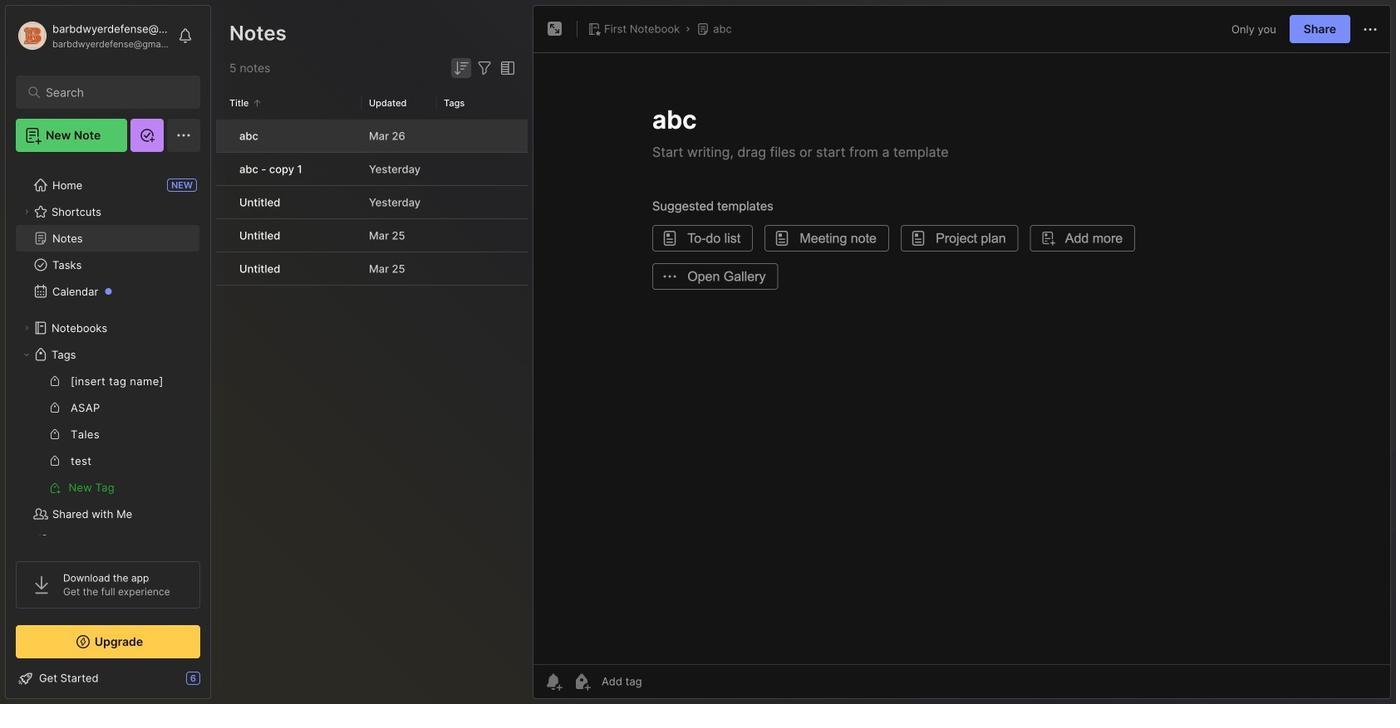 Task type: describe. For each thing, give the bounding box(es) containing it.
Search text field
[[46, 85, 178, 101]]

click to collapse image
[[210, 674, 222, 694]]

View options field
[[494, 58, 518, 78]]

expand tags image
[[22, 350, 32, 360]]

3 cell from the top
[[216, 186, 229, 219]]

Add tag field
[[600, 675, 725, 689]]

expand note image
[[545, 19, 565, 39]]

main element
[[0, 0, 216, 705]]

Sort options field
[[451, 58, 471, 78]]

expand notebooks image
[[22, 323, 32, 333]]

Help and Learning task checklist field
[[6, 666, 210, 692]]

add tag image
[[572, 672, 592, 692]]

5 cell from the top
[[216, 253, 229, 285]]

1 cell from the top
[[216, 120, 229, 152]]

Account field
[[16, 19, 170, 52]]



Task type: vqa. For each thing, say whether or not it's contained in the screenshot.
the "Add filters" image
yes



Task type: locate. For each thing, give the bounding box(es) containing it.
group inside tree
[[16, 368, 199, 501]]

row group
[[216, 120, 528, 287]]

cell
[[216, 120, 229, 152], [216, 153, 229, 185], [216, 186, 229, 219], [216, 219, 229, 252], [216, 253, 229, 285]]

Note Editor text field
[[534, 52, 1390, 665]]

4 cell from the top
[[216, 219, 229, 252]]

more actions image
[[1360, 20, 1380, 40]]

add filters image
[[475, 58, 494, 78]]

2 cell from the top
[[216, 153, 229, 185]]

Add filters field
[[475, 58, 494, 78]]

add a reminder image
[[543, 672, 563, 692]]

note window element
[[533, 5, 1391, 704]]

None search field
[[46, 82, 178, 102]]

tree inside main element
[[6, 162, 210, 591]]

More actions field
[[1360, 19, 1380, 40]]

tree
[[6, 162, 210, 591]]

group
[[16, 368, 199, 501]]

none search field inside main element
[[46, 82, 178, 102]]



